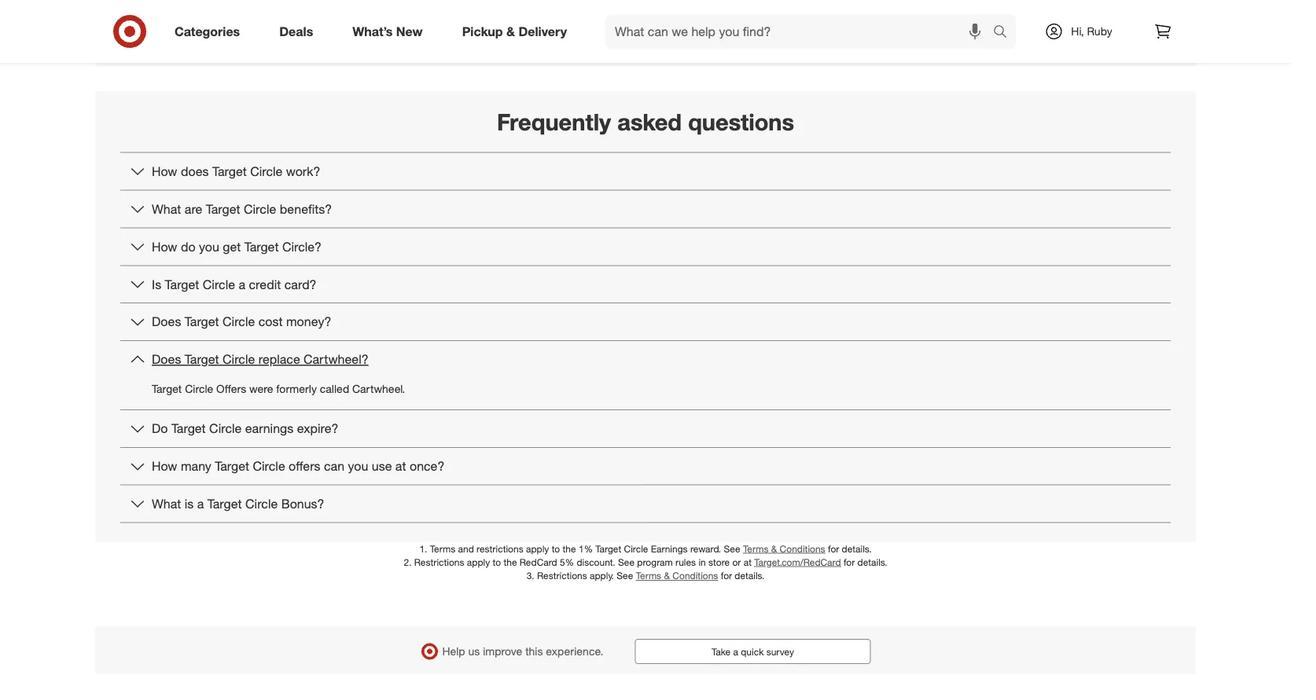 Task type: vqa. For each thing, say whether or not it's contained in the screenshot.
the rightmost Figurine
no



Task type: describe. For each thing, give the bounding box(es) containing it.
a inside button
[[733, 646, 739, 658]]

track earnings and votes here after making eligible purchases.
[[471, 12, 821, 27]]

program
[[637, 557, 673, 569]]

does target circle replace cartwheel? button
[[120, 341, 1171, 378]]

us
[[468, 645, 480, 659]]

what's
[[353, 24, 393, 39]]

new
[[396, 24, 423, 39]]

and for terms
[[458, 543, 474, 555]]

is
[[152, 277, 161, 292]]

3.
[[527, 570, 535, 582]]

how for how many target circle offers can you use at once?
[[152, 459, 177, 474]]

is target circle a credit card? button
[[120, 266, 1171, 303]]

credit
[[249, 277, 281, 292]]

terms & conditions link for 1. terms and restrictions apply to the 1% target circle earnings reward. see
[[743, 543, 826, 555]]

store
[[709, 557, 730, 569]]

1 vertical spatial see
[[618, 557, 635, 569]]

making
[[672, 12, 713, 27]]

how does target circle work?
[[152, 164, 320, 179]]

circle left the offers
[[253, 459, 285, 474]]

quick
[[741, 646, 764, 658]]

search
[[986, 25, 1024, 41]]

do target circle earnings expire? button
[[120, 411, 1171, 447]]

do
[[152, 421, 168, 437]]

what's new
[[353, 24, 423, 39]]

is
[[185, 497, 194, 512]]

deals
[[279, 24, 313, 39]]

rules
[[676, 557, 696, 569]]

use
[[372, 459, 392, 474]]

benefits?
[[280, 201, 332, 217]]

5%
[[560, 557, 574, 569]]

0 vertical spatial see
[[724, 543, 741, 555]]

how many target circle offers can you use at once? button
[[120, 448, 1171, 485]]

circle inside 1. terms and restrictions apply to the 1% target circle earnings reward. see terms & conditions for details. 2. restrictions apply to the redcard 5% discount. see program rules in store or at target.com/redcard for details. 3. restrictions apply. see terms & conditions for details.
[[624, 543, 649, 555]]

once?
[[410, 459, 445, 474]]

target inside dropdown button
[[185, 352, 219, 367]]

can
[[324, 459, 345, 474]]

2 horizontal spatial &
[[771, 543, 777, 555]]

what is a target circle bonus?
[[152, 497, 325, 512]]

you inside "dropdown button"
[[199, 239, 219, 254]]

experience.
[[546, 645, 604, 659]]

replace
[[259, 352, 300, 367]]

at inside dropdown button
[[396, 459, 406, 474]]

hi,
[[1072, 24, 1084, 38]]

1 horizontal spatial to
[[552, 543, 560, 555]]

what are target circle benefits?
[[152, 201, 332, 217]]

2.
[[404, 557, 412, 569]]

0 vertical spatial details.
[[842, 543, 872, 555]]

called
[[320, 382, 349, 396]]

is target circle a credit card?
[[152, 277, 317, 292]]

1.
[[420, 543, 427, 555]]

0 horizontal spatial to
[[493, 557, 501, 569]]

cartwheel.
[[352, 382, 406, 396]]

how do you get target circle?
[[152, 239, 322, 254]]

does target circle cost money? button
[[120, 304, 1171, 341]]

circle left offers
[[185, 382, 213, 396]]

improve
[[483, 645, 523, 659]]

restrictions
[[477, 543, 524, 555]]

survey
[[767, 646, 794, 658]]

target up do
[[152, 382, 182, 396]]

pickup & delivery link
[[449, 14, 587, 49]]

questions
[[688, 108, 794, 136]]

what are target circle benefits? button
[[120, 191, 1171, 228]]

help
[[442, 645, 465, 659]]

target.com/redcard link
[[755, 557, 841, 569]]

eligible
[[716, 12, 756, 27]]

categories
[[175, 24, 240, 39]]

discount.
[[577, 557, 616, 569]]

hi, ruby
[[1072, 24, 1113, 38]]

0 vertical spatial conditions
[[780, 543, 826, 555]]

take a quick survey button
[[635, 640, 871, 665]]

1 vertical spatial the
[[504, 557, 517, 569]]

1%
[[579, 543, 593, 555]]

earnings
[[651, 543, 688, 555]]

target right is at the left of page
[[208, 497, 242, 512]]

or
[[733, 557, 741, 569]]

0 vertical spatial for
[[828, 543, 840, 555]]

terms & conditions link for 3. restrictions apply. see
[[636, 570, 718, 582]]

help us improve this experience.
[[442, 645, 604, 659]]

this
[[526, 645, 543, 659]]

are
[[185, 201, 202, 217]]

a inside dropdown button
[[239, 277, 245, 292]]

take
[[712, 646, 731, 658]]

redcard
[[520, 557, 557, 569]]

target circle offers were formerly called cartwheel.
[[152, 382, 406, 396]]

circle left bonus?
[[245, 497, 278, 512]]

2 horizontal spatial terms
[[743, 543, 769, 555]]

target right do
[[171, 421, 206, 437]]

reward.
[[691, 543, 721, 555]]

1 vertical spatial conditions
[[673, 570, 718, 582]]

bonus?
[[281, 497, 325, 512]]

0 vertical spatial restrictions
[[414, 557, 465, 569]]

does target circle replace cartwheel?
[[152, 352, 369, 367]]

how do you get target circle? button
[[120, 228, 1171, 265]]



Task type: locate. For each thing, give the bounding box(es) containing it.
here
[[614, 12, 639, 27]]

how inside how does target circle work? dropdown button
[[152, 164, 177, 179]]

a inside dropdown button
[[197, 497, 204, 512]]

What can we help you find? suggestions appear below search field
[[606, 14, 997, 49]]

0 vertical spatial &
[[507, 24, 515, 39]]

for up the target.com/redcard
[[828, 543, 840, 555]]

apply down restrictions
[[467, 557, 490, 569]]

get
[[223, 239, 241, 254]]

0 horizontal spatial apply
[[467, 557, 490, 569]]

delivery
[[519, 24, 567, 39]]

1 vertical spatial apply
[[467, 557, 490, 569]]

0 vertical spatial what
[[152, 201, 181, 217]]

1 horizontal spatial conditions
[[780, 543, 826, 555]]

what left are
[[152, 201, 181, 217]]

0 vertical spatial the
[[563, 543, 576, 555]]

target.com/redcard
[[755, 557, 841, 569]]

the
[[563, 543, 576, 555], [504, 557, 517, 569]]

to down restrictions
[[493, 557, 501, 569]]

earnings
[[504, 12, 552, 27], [245, 421, 294, 437]]

a left credit
[[239, 277, 245, 292]]

at right or
[[744, 557, 752, 569]]

0 horizontal spatial &
[[507, 24, 515, 39]]

0 horizontal spatial for
[[721, 570, 732, 582]]

2 vertical spatial for
[[721, 570, 732, 582]]

votes
[[580, 12, 610, 27]]

does inside dropdown button
[[152, 314, 181, 330]]

0 vertical spatial how
[[152, 164, 177, 179]]

1. terms and restrictions apply to the 1% target circle earnings reward. see terms & conditions for details. 2. restrictions apply to the redcard 5% discount. see program rules in store or at target.com/redcard for details. 3. restrictions apply. see terms & conditions for details.
[[404, 543, 888, 582]]

1 vertical spatial how
[[152, 239, 177, 254]]

0 horizontal spatial a
[[197, 497, 204, 512]]

0 vertical spatial earnings
[[504, 12, 552, 27]]

does inside dropdown button
[[152, 352, 181, 367]]

target up offers
[[185, 352, 219, 367]]

target right 'is'
[[165, 277, 199, 292]]

0 vertical spatial terms & conditions link
[[743, 543, 826, 555]]

how left "does" on the left
[[152, 164, 177, 179]]

1 how from the top
[[152, 164, 177, 179]]

restrictions down the 5%
[[537, 570, 587, 582]]

apply
[[526, 543, 549, 555], [467, 557, 490, 569]]

1 horizontal spatial earnings
[[504, 12, 552, 27]]

& down program
[[664, 570, 670, 582]]

and left "votes"
[[555, 12, 577, 27]]

apply.
[[590, 570, 614, 582]]

1 vertical spatial what
[[152, 497, 181, 512]]

formerly
[[276, 382, 317, 396]]

earnings inside dropdown button
[[245, 421, 294, 437]]

were
[[249, 382, 273, 396]]

does down 'is'
[[152, 314, 181, 330]]

terms down program
[[636, 570, 662, 582]]

does
[[181, 164, 209, 179]]

0 horizontal spatial conditions
[[673, 570, 718, 582]]

deals link
[[266, 14, 333, 49]]

1 horizontal spatial a
[[239, 277, 245, 292]]

work?
[[286, 164, 320, 179]]

how left the many
[[152, 459, 177, 474]]

many
[[181, 459, 211, 474]]

2 vertical spatial how
[[152, 459, 177, 474]]

the up the 5%
[[563, 543, 576, 555]]

in
[[699, 557, 706, 569]]

ruby
[[1087, 24, 1113, 38]]

card?
[[285, 277, 317, 292]]

purchases.
[[760, 12, 821, 27]]

target inside 1. terms and restrictions apply to the 1% target circle earnings reward. see terms & conditions for details. 2. restrictions apply to the redcard 5% discount. see program rules in store or at target.com/redcard for details. 3. restrictions apply. see terms & conditions for details.
[[596, 543, 622, 555]]

target up discount.
[[596, 543, 622, 555]]

& right track at the left top of page
[[507, 24, 515, 39]]

you
[[199, 239, 219, 254], [348, 459, 368, 474]]

take a quick survey
[[712, 646, 794, 658]]

2 vertical spatial see
[[617, 570, 633, 582]]

how left "do"
[[152, 239, 177, 254]]

terms right 1.
[[430, 543, 456, 555]]

1 what from the top
[[152, 201, 181, 217]]

1 vertical spatial terms & conditions link
[[636, 570, 718, 582]]

for
[[828, 543, 840, 555], [844, 557, 855, 569], [721, 570, 732, 582]]

0 horizontal spatial at
[[396, 459, 406, 474]]

0 horizontal spatial terms
[[430, 543, 456, 555]]

what inside dropdown button
[[152, 497, 181, 512]]

and left restrictions
[[458, 543, 474, 555]]

what for what is a target circle bonus?
[[152, 497, 181, 512]]

to up the 5%
[[552, 543, 560, 555]]

terms & conditions link down rules
[[636, 570, 718, 582]]

0 horizontal spatial earnings
[[245, 421, 294, 437]]

for right the target.com/redcard
[[844, 557, 855, 569]]

you left use
[[348, 459, 368, 474]]

the down restrictions
[[504, 557, 517, 569]]

at inside 1. terms and restrictions apply to the 1% target circle earnings reward. see terms & conditions for details. 2. restrictions apply to the redcard 5% discount. see program rules in store or at target.com/redcard for details. 3. restrictions apply. see terms & conditions for details.
[[744, 557, 752, 569]]

circle up offers
[[223, 352, 255, 367]]

what for what are target circle benefits?
[[152, 201, 181, 217]]

target right "does" on the left
[[212, 164, 247, 179]]

1 vertical spatial at
[[744, 557, 752, 569]]

see left program
[[618, 557, 635, 569]]

3 how from the top
[[152, 459, 177, 474]]

a right is at the left of page
[[197, 497, 204, 512]]

pickup
[[462, 24, 503, 39]]

cartwheel?
[[304, 352, 369, 367]]

circle inside dropdown button
[[223, 352, 255, 367]]

see up or
[[724, 543, 741, 555]]

&
[[507, 24, 515, 39], [771, 543, 777, 555], [664, 570, 670, 582]]

1 horizontal spatial terms & conditions link
[[743, 543, 826, 555]]

circle left cost
[[223, 314, 255, 330]]

what
[[152, 201, 181, 217], [152, 497, 181, 512]]

0 vertical spatial does
[[152, 314, 181, 330]]

1 vertical spatial for
[[844, 557, 855, 569]]

1 vertical spatial restrictions
[[537, 570, 587, 582]]

target right the many
[[215, 459, 249, 474]]

1 horizontal spatial at
[[744, 557, 752, 569]]

0 vertical spatial to
[[552, 543, 560, 555]]

see right apply. on the bottom left of the page
[[617, 570, 633, 582]]

1 vertical spatial &
[[771, 543, 777, 555]]

what inside dropdown button
[[152, 201, 181, 217]]

and inside 1. terms and restrictions apply to the 1% target circle earnings reward. see terms & conditions for details. 2. restrictions apply to the redcard 5% discount. see program rules in store or at target.com/redcard for details. 3. restrictions apply. see terms & conditions for details.
[[458, 543, 474, 555]]

2 vertical spatial a
[[733, 646, 739, 658]]

target right get
[[244, 239, 279, 254]]

how for how do you get target circle?
[[152, 239, 177, 254]]

2 does from the top
[[152, 352, 181, 367]]

do
[[181, 239, 196, 254]]

cost
[[259, 314, 283, 330]]

circle up program
[[624, 543, 649, 555]]

you inside dropdown button
[[348, 459, 368, 474]]

1 vertical spatial does
[[152, 352, 181, 367]]

terms & conditions link up the target.com/redcard
[[743, 543, 826, 555]]

conditions up the target.com/redcard
[[780, 543, 826, 555]]

categories link
[[161, 14, 260, 49]]

conditions
[[780, 543, 826, 555], [673, 570, 718, 582]]

expire?
[[297, 421, 339, 437]]

money?
[[286, 314, 331, 330]]

0 horizontal spatial restrictions
[[414, 557, 465, 569]]

1 horizontal spatial apply
[[526, 543, 549, 555]]

for down store
[[721, 570, 732, 582]]

after
[[643, 12, 669, 27]]

1 vertical spatial to
[[493, 557, 501, 569]]

what's new link
[[339, 14, 443, 49]]

does
[[152, 314, 181, 330], [152, 352, 181, 367]]

how inside how many target circle offers can you use at once? dropdown button
[[152, 459, 177, 474]]

0 vertical spatial apply
[[526, 543, 549, 555]]

what left is at the left of page
[[152, 497, 181, 512]]

target down is target circle a credit card? on the top
[[185, 314, 219, 330]]

2 vertical spatial details.
[[735, 570, 765, 582]]

terms & conditions link
[[743, 543, 826, 555], [636, 570, 718, 582]]

does up do
[[152, 352, 181, 367]]

track
[[471, 12, 500, 27]]

1 horizontal spatial the
[[563, 543, 576, 555]]

frequently
[[497, 108, 611, 136]]

how does target circle work? button
[[120, 153, 1171, 190]]

0 vertical spatial at
[[396, 459, 406, 474]]

pickup & delivery
[[462, 24, 567, 39]]

does target circle cost money?
[[152, 314, 331, 330]]

circle left work?
[[250, 164, 283, 179]]

terms up target.com/redcard link
[[743, 543, 769, 555]]

how inside how do you get target circle? "dropdown button"
[[152, 239, 177, 254]]

do target circle earnings expire?
[[152, 421, 339, 437]]

at right use
[[396, 459, 406, 474]]

& up the target.com/redcard
[[771, 543, 777, 555]]

how
[[152, 164, 177, 179], [152, 239, 177, 254], [152, 459, 177, 474]]

terms
[[430, 543, 456, 555], [743, 543, 769, 555], [636, 570, 662, 582]]

you right "do"
[[199, 239, 219, 254]]

1 horizontal spatial and
[[555, 12, 577, 27]]

target right are
[[206, 201, 240, 217]]

a right the take
[[733, 646, 739, 658]]

1 vertical spatial you
[[348, 459, 368, 474]]

1 vertical spatial and
[[458, 543, 474, 555]]

search button
[[986, 14, 1024, 52]]

apply up redcard
[[526, 543, 549, 555]]

frequently asked questions
[[497, 108, 794, 136]]

earnings down the were
[[245, 421, 294, 437]]

0 horizontal spatial you
[[199, 239, 219, 254]]

restrictions down 1.
[[414, 557, 465, 569]]

0 vertical spatial you
[[199, 239, 219, 254]]

2 horizontal spatial a
[[733, 646, 739, 658]]

target
[[212, 164, 247, 179], [206, 201, 240, 217], [244, 239, 279, 254], [165, 277, 199, 292], [185, 314, 219, 330], [185, 352, 219, 367], [152, 382, 182, 396], [171, 421, 206, 437], [215, 459, 249, 474], [208, 497, 242, 512], [596, 543, 622, 555]]

and
[[555, 12, 577, 27], [458, 543, 474, 555]]

how many target circle offers can you use at once?
[[152, 459, 445, 474]]

2 horizontal spatial for
[[844, 557, 855, 569]]

conditions down in
[[673, 570, 718, 582]]

0 horizontal spatial terms & conditions link
[[636, 570, 718, 582]]

1 horizontal spatial terms
[[636, 570, 662, 582]]

1 does from the top
[[152, 314, 181, 330]]

circle up how do you get target circle? at the top left of page
[[244, 201, 276, 217]]

2 vertical spatial &
[[664, 570, 670, 582]]

1 vertical spatial details.
[[858, 557, 888, 569]]

and for earnings
[[555, 12, 577, 27]]

2 how from the top
[[152, 239, 177, 254]]

2 what from the top
[[152, 497, 181, 512]]

1 horizontal spatial &
[[664, 570, 670, 582]]

does for does target circle cost money?
[[152, 314, 181, 330]]

does for does target circle replace cartwheel?
[[152, 352, 181, 367]]

earnings right track at the left top of page
[[504, 12, 552, 27]]

1 vertical spatial a
[[197, 497, 204, 512]]

at
[[396, 459, 406, 474], [744, 557, 752, 569]]

offers
[[216, 382, 246, 396]]

1 horizontal spatial restrictions
[[537, 570, 587, 582]]

target inside "dropdown button"
[[244, 239, 279, 254]]

0 vertical spatial a
[[239, 277, 245, 292]]

circle down get
[[203, 277, 235, 292]]

1 horizontal spatial for
[[828, 543, 840, 555]]

0 vertical spatial and
[[555, 12, 577, 27]]

1 horizontal spatial you
[[348, 459, 368, 474]]

0 horizontal spatial the
[[504, 557, 517, 569]]

what is a target circle bonus? button
[[120, 486, 1171, 523]]

to
[[552, 543, 560, 555], [493, 557, 501, 569]]

how for how does target circle work?
[[152, 164, 177, 179]]

a
[[239, 277, 245, 292], [197, 497, 204, 512], [733, 646, 739, 658]]

1 vertical spatial earnings
[[245, 421, 294, 437]]

0 horizontal spatial and
[[458, 543, 474, 555]]

circle?
[[282, 239, 322, 254]]

circle down offers
[[209, 421, 242, 437]]



